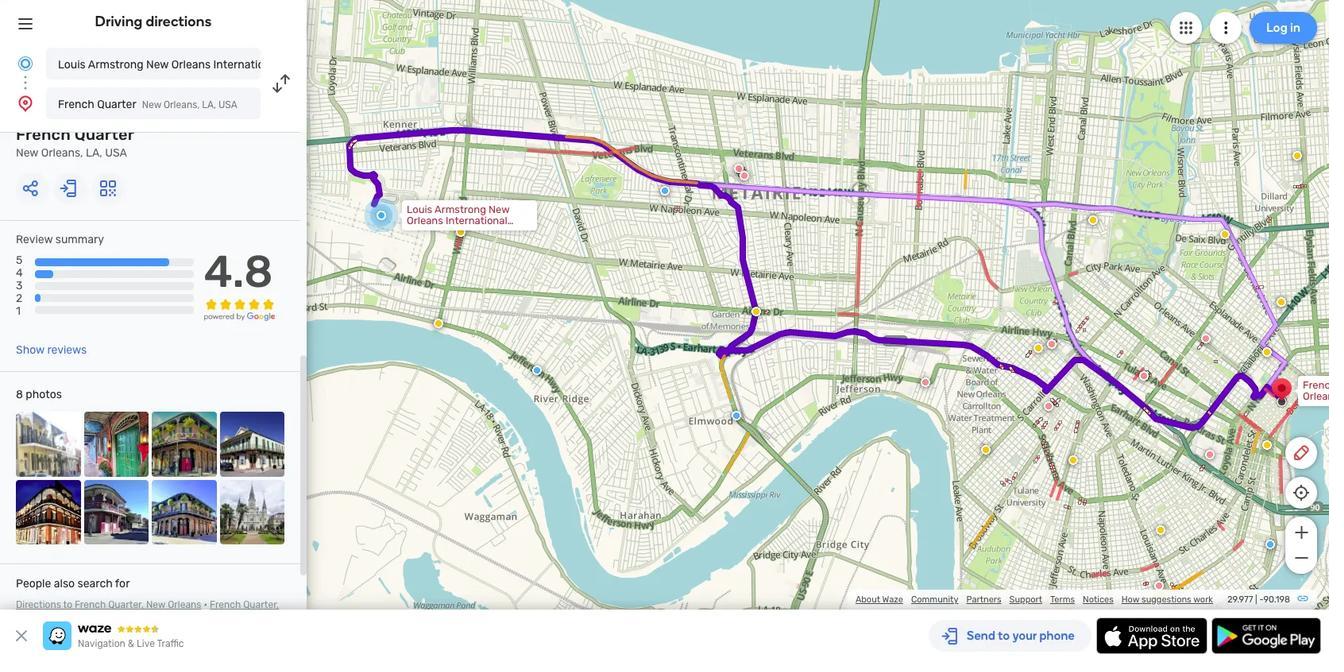 Task type: vqa. For each thing, say whether or not it's contained in the screenshot.
I-
no



Task type: describe. For each thing, give the bounding box(es) containing it.
0 horizontal spatial orleans,
[[41, 146, 83, 160]]

image 1 of french quarter, new orleans image
[[16, 412, 81, 477]]

frenc
[[1303, 379, 1330, 402]]

driving directions
[[95, 13, 212, 30]]

search
[[78, 577, 113, 591]]

pencil image
[[1292, 443, 1311, 463]]

french quarter, new orleans driving directions
[[16, 599, 279, 625]]

2
[[16, 292, 22, 305]]

terms
[[1051, 594, 1075, 605]]

x image
[[12, 626, 31, 645]]

community
[[912, 594, 959, 605]]

directions to french quarter, new orleans link
[[16, 599, 201, 610]]

french quarter, new orleans driving directions link
[[16, 599, 279, 625]]

location image
[[16, 94, 35, 113]]

review summary
[[16, 233, 104, 246]]

5 4 3 2 1
[[16, 254, 23, 318]]

support
[[1010, 594, 1043, 605]]

4
[[16, 266, 23, 280]]

5
[[16, 254, 23, 267]]

quarter inside 'french quarter new orleans, la, usa'
[[74, 125, 135, 144]]

to
[[63, 599, 72, 610]]

police image
[[732, 411, 741, 420]]

navigation & live traffic
[[78, 638, 184, 649]]

louis armstrong new orleans international airport
[[58, 58, 318, 72]]

show
[[16, 343, 44, 357]]

new inside french quarter, new orleans driving directions
[[16, 614, 35, 625]]

louis
[[58, 58, 86, 72]]

directions
[[16, 599, 61, 610]]

29.977 | -90.198
[[1228, 594, 1291, 605]]

airport
[[282, 58, 318, 72]]

louis armstrong new orleans international airport button
[[46, 48, 318, 79]]

1 vertical spatial road closed image
[[1044, 401, 1054, 411]]

work
[[1194, 594, 1214, 605]]

0 vertical spatial orleans,
[[164, 99, 200, 110]]

zoom in image
[[1292, 523, 1312, 542]]

29.977
[[1228, 594, 1254, 605]]

terms link
[[1051, 594, 1075, 605]]

0 vertical spatial police image
[[660, 186, 670, 196]]

0 horizontal spatial la,
[[86, 146, 102, 160]]

international
[[213, 58, 280, 72]]

current location image
[[16, 54, 35, 73]]

image 7 of french quarter, new orleans image
[[152, 480, 217, 544]]

notices
[[1083, 594, 1114, 605]]

3
[[16, 279, 23, 293]]

0 vertical spatial usa
[[218, 99, 237, 110]]

zoom out image
[[1292, 548, 1312, 567]]

suggestions
[[1142, 594, 1192, 605]]

2 horizontal spatial police image
[[1266, 540, 1276, 549]]

new inside louis armstrong new orleans international airport "button"
[[146, 58, 169, 72]]

about waze community partners support terms notices how suggestions work
[[856, 594, 1214, 605]]

driving
[[73, 614, 104, 625]]

0 horizontal spatial usa
[[105, 146, 127, 160]]

people also search for
[[16, 577, 130, 591]]

image 5 of french quarter, new orleans image
[[16, 480, 81, 544]]

how
[[1122, 594, 1140, 605]]

image 6 of french quarter, new orleans image
[[84, 480, 149, 544]]



Task type: locate. For each thing, give the bounding box(es) containing it.
image 3 of french quarter, new orleans image
[[152, 412, 217, 477]]

|
[[1256, 594, 1258, 605]]

&
[[128, 638, 134, 649]]

90.198
[[1264, 594, 1291, 605]]

image 4 of french quarter, new orleans image
[[220, 412, 285, 477]]

new
[[146, 58, 169, 72], [142, 99, 161, 110], [16, 146, 38, 160], [146, 599, 165, 610], [16, 614, 35, 625]]

how suggestions work link
[[1122, 594, 1214, 605]]

la,
[[202, 99, 216, 110], [86, 146, 102, 160]]

show reviews
[[16, 343, 87, 357]]

1 vertical spatial french quarter new orleans, la, usa
[[16, 125, 135, 160]]

1 horizontal spatial road closed image
[[1202, 334, 1211, 343]]

partners link
[[967, 594, 1002, 605]]

orleans up traffic
[[168, 599, 201, 610]]

quarter
[[97, 98, 137, 111], [74, 125, 135, 144]]

hazard image
[[1293, 151, 1303, 161], [1089, 215, 1098, 225], [456, 227, 466, 237], [1221, 230, 1230, 239], [434, 319, 443, 328], [1034, 343, 1044, 353], [1263, 347, 1272, 357], [1263, 440, 1272, 450], [982, 445, 991, 455]]

for
[[115, 577, 130, 591]]

1 horizontal spatial police image
[[660, 186, 670, 196]]

image 8 of french quarter, new orleans image
[[220, 480, 285, 544]]

1 vertical spatial orleans,
[[41, 146, 83, 160]]

0 horizontal spatial police image
[[532, 366, 542, 375]]

waze
[[883, 594, 904, 605]]

french quarter new orleans, la, usa down armstrong
[[58, 98, 237, 111]]

people
[[16, 577, 51, 591]]

0 vertical spatial quarter
[[97, 98, 137, 111]]

quarter, inside french quarter, new orleans driving directions
[[243, 599, 279, 610]]

directions up louis armstrong new orleans international airport "button" at left top
[[146, 13, 212, 30]]

new up x image
[[16, 614, 35, 625]]

photos
[[26, 388, 62, 401]]

-
[[1260, 594, 1264, 605]]

police image
[[660, 186, 670, 196], [532, 366, 542, 375], [1266, 540, 1276, 549]]

new down location image
[[16, 146, 38, 160]]

road closed image
[[734, 164, 744, 173], [740, 171, 749, 180], [1047, 339, 1057, 349], [1140, 371, 1149, 381], [921, 378, 931, 387], [1206, 450, 1215, 459], [1155, 581, 1164, 590]]

orleans inside louis armstrong new orleans international airport "button"
[[171, 58, 211, 72]]

1 vertical spatial police image
[[532, 366, 542, 375]]

live
[[137, 638, 155, 649]]

0 vertical spatial orleans
[[171, 58, 211, 72]]

1 horizontal spatial usa
[[218, 99, 237, 110]]

8
[[16, 388, 23, 401]]

new down louis armstrong new orleans international airport "button" at left top
[[142, 99, 161, 110]]

partners
[[967, 594, 1002, 605]]

orleans for armstrong
[[171, 58, 211, 72]]

french quarter new orleans, la, usa
[[58, 98, 237, 111], [16, 125, 135, 160]]

1 vertical spatial la,
[[86, 146, 102, 160]]

french quarter new orleans, la, usa down location image
[[16, 125, 135, 160]]

also
[[54, 577, 75, 591]]

0 vertical spatial road closed image
[[1202, 334, 1211, 343]]

8 photos
[[16, 388, 62, 401]]

1 horizontal spatial la,
[[202, 99, 216, 110]]

driving
[[95, 13, 143, 30]]

orleans down to
[[37, 614, 71, 625]]

0 vertical spatial directions
[[146, 13, 212, 30]]

new right armstrong
[[146, 58, 169, 72]]

usa
[[218, 99, 237, 110], [105, 146, 127, 160]]

directions to french quarter, new orleans
[[16, 599, 201, 610]]

french
[[58, 98, 94, 111], [16, 125, 71, 144], [75, 599, 106, 610], [210, 599, 241, 610]]

orleans
[[171, 58, 211, 72], [168, 599, 201, 610], [37, 614, 71, 625]]

2 vertical spatial orleans
[[37, 614, 71, 625]]

0 vertical spatial la,
[[202, 99, 216, 110]]

hazard image
[[1277, 297, 1287, 307], [752, 307, 761, 316], [1069, 455, 1078, 465], [1156, 525, 1166, 535]]

armstrong
[[88, 58, 144, 72]]

2 quarter, from the left
[[243, 599, 279, 610]]

1 vertical spatial directions
[[106, 614, 151, 625]]

traffic
[[157, 638, 184, 649]]

link image
[[1297, 592, 1310, 605]]

directions
[[146, 13, 212, 30], [106, 614, 151, 625]]

0 horizontal spatial quarter,
[[108, 599, 144, 610]]

orleans left international
[[171, 58, 211, 72]]

orleans for quarter,
[[37, 614, 71, 625]]

about
[[856, 594, 881, 605]]

1 quarter, from the left
[[108, 599, 144, 610]]

french inside french quarter, new orleans driving directions
[[210, 599, 241, 610]]

1 vertical spatial quarter
[[74, 125, 135, 144]]

1 vertical spatial usa
[[105, 146, 127, 160]]

notices link
[[1083, 594, 1114, 605]]

new up live
[[146, 599, 165, 610]]

1
[[16, 305, 21, 318]]

navigation
[[78, 638, 125, 649]]

4.8
[[204, 246, 273, 298]]

support link
[[1010, 594, 1043, 605]]

reviews
[[47, 343, 87, 357]]

0 vertical spatial french quarter new orleans, la, usa
[[58, 98, 237, 111]]

summary
[[55, 233, 104, 246]]

1 vertical spatial orleans
[[168, 599, 201, 610]]

community link
[[912, 594, 959, 605]]

1 horizontal spatial orleans,
[[164, 99, 200, 110]]

road closed image
[[1202, 334, 1211, 343], [1044, 401, 1054, 411]]

0 horizontal spatial road closed image
[[1044, 401, 1054, 411]]

quarter,
[[108, 599, 144, 610], [243, 599, 279, 610]]

1 horizontal spatial quarter,
[[243, 599, 279, 610]]

directions inside french quarter, new orleans driving directions
[[106, 614, 151, 625]]

about waze link
[[856, 594, 904, 605]]

image 2 of french quarter, new orleans image
[[84, 412, 149, 477]]

orleans,
[[164, 99, 200, 110], [41, 146, 83, 160]]

review
[[16, 233, 53, 246]]

2 vertical spatial police image
[[1266, 540, 1276, 549]]

directions down directions to french quarter, new orleans
[[106, 614, 151, 625]]

orleans inside french quarter, new orleans driving directions
[[37, 614, 71, 625]]



